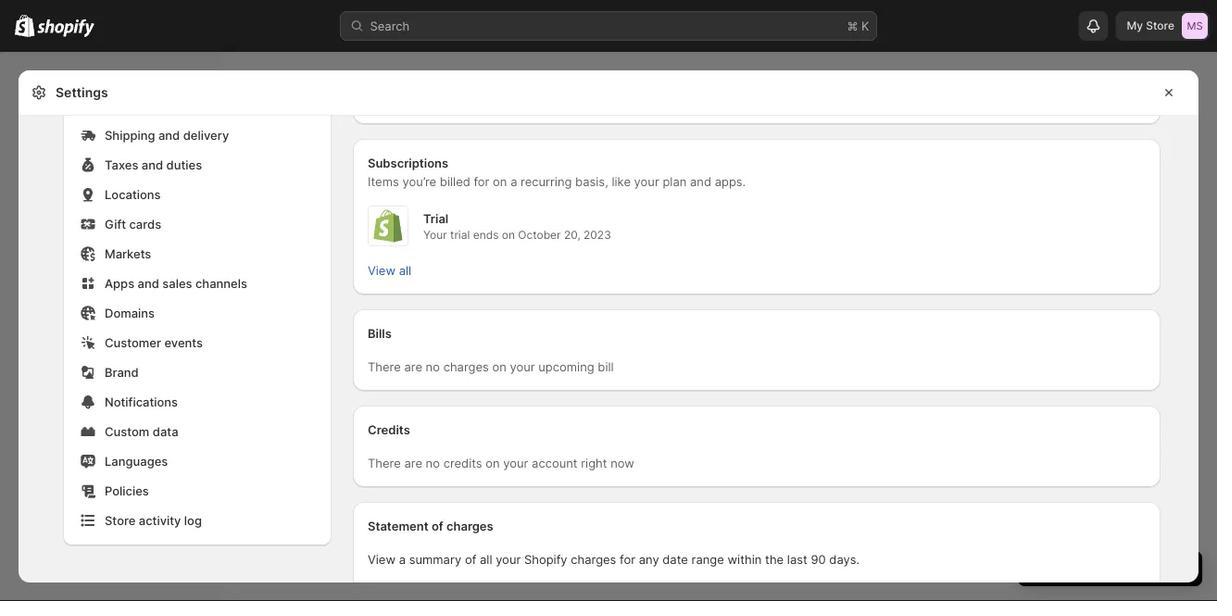 Task type: vqa. For each thing, say whether or not it's contained in the screenshot.
for
yes



Task type: describe. For each thing, give the bounding box(es) containing it.
trial
[[450, 228, 470, 242]]

shopify image
[[37, 19, 95, 37]]

within
[[728, 552, 762, 566]]

data
[[153, 424, 178, 439]]

2 vertical spatial charges
[[571, 552, 616, 566]]

summary
[[409, 552, 462, 566]]

a inside the subscriptions items you're billed for on a recurring basis, like your plan and apps.
[[511, 174, 517, 189]]

billed
[[440, 174, 470, 189]]

plan
[[663, 174, 687, 189]]

shipping and delivery
[[105, 128, 229, 142]]

are for credits
[[404, 456, 422, 470]]

trial your trial ends on october 20, 2023
[[423, 211, 611, 242]]

customer
[[105, 335, 161, 350]]

1 horizontal spatial all
[[480, 552, 492, 566]]

apps.
[[715, 174, 746, 189]]

custom data
[[105, 424, 178, 439]]

apps and sales channels link
[[75, 270, 320, 296]]

date
[[663, 552, 688, 566]]

markets
[[105, 246, 151, 261]]

on for ends
[[502, 228, 515, 242]]

gift cards link
[[75, 211, 320, 237]]

there are no credits on your account right now
[[368, 456, 634, 470]]

k
[[861, 19, 869, 33]]

days.
[[829, 552, 860, 566]]

languages link
[[75, 448, 320, 474]]

credits
[[368, 422, 410, 437]]

custom data link
[[75, 419, 320, 445]]

view for view all
[[368, 263, 396, 277]]

view all link
[[357, 258, 423, 283]]

your inside the subscriptions items you're billed for on a recurring basis, like your plan and apps.
[[634, 174, 659, 189]]

account
[[532, 456, 578, 470]]

90
[[811, 552, 826, 566]]

my
[[1127, 19, 1143, 32]]

like
[[612, 174, 631, 189]]

for inside the subscriptions items you're billed for on a recurring basis, like your plan and apps.
[[474, 174, 490, 189]]

view for view a summary of all your shopify charges for any date range within the last 90 days.
[[368, 552, 396, 566]]

on inside the subscriptions items you're billed for on a recurring basis, like your plan and apps.
[[493, 174, 507, 189]]

taxes and duties link
[[75, 152, 320, 178]]

taxes
[[105, 157, 138, 172]]

20,
[[564, 228, 581, 242]]

taxes and duties
[[105, 157, 202, 172]]

shipping and delivery link
[[75, 122, 320, 148]]

are for bills
[[404, 359, 422, 374]]

items
[[368, 174, 399, 189]]

ends
[[473, 228, 499, 242]]

bills
[[368, 326, 392, 340]]

bill
[[598, 359, 614, 374]]

1 horizontal spatial store
[[1146, 19, 1175, 32]]

and inside the subscriptions items you're billed for on a recurring basis, like your plan and apps.
[[690, 174, 711, 189]]

shipping
[[105, 128, 155, 142]]

locations
[[105, 187, 161, 201]]

on for credits
[[486, 456, 500, 470]]

your for shopify
[[496, 552, 521, 566]]

events
[[164, 335, 203, 350]]

there for there are no charges on your upcoming bill
[[368, 359, 401, 374]]



Task type: locate. For each thing, give the bounding box(es) containing it.
and for taxes and duties
[[142, 157, 163, 172]]

1 horizontal spatial for
[[620, 552, 636, 566]]

1 vertical spatial all
[[480, 552, 492, 566]]

subscriptions
[[368, 156, 448, 170]]

and right apps
[[138, 276, 159, 290]]

my store
[[1127, 19, 1175, 32]]

no
[[426, 359, 440, 374], [426, 456, 440, 470]]

settings
[[56, 85, 108, 101]]

no for credits
[[426, 456, 440, 470]]

1 horizontal spatial a
[[511, 174, 517, 189]]

1 vertical spatial of
[[465, 552, 476, 566]]

0 vertical spatial all
[[399, 263, 411, 277]]

0 vertical spatial charges
[[443, 359, 489, 374]]

are down credits
[[404, 456, 422, 470]]

range
[[692, 552, 724, 566]]

2023
[[584, 228, 611, 242]]

0 vertical spatial are
[[404, 359, 422, 374]]

custom
[[105, 424, 149, 439]]

and up duties
[[158, 128, 180, 142]]

1 there from the top
[[368, 359, 401, 374]]

languages
[[105, 454, 168, 468]]

your
[[634, 174, 659, 189], [510, 359, 535, 374], [503, 456, 528, 470], [496, 552, 521, 566]]

0 vertical spatial of
[[432, 519, 443, 533]]

store inside settings dialog
[[105, 513, 136, 528]]

my store image
[[1182, 13, 1208, 39]]

0 vertical spatial store
[[1146, 19, 1175, 32]]

trial
[[423, 211, 449, 226]]

upcoming
[[538, 359, 594, 374]]

domains link
[[75, 300, 320, 326]]

on right the ends
[[502, 228, 515, 242]]

of right summary
[[465, 552, 476, 566]]

credits
[[443, 456, 482, 470]]

a left recurring
[[511, 174, 517, 189]]

1 vertical spatial view
[[368, 552, 396, 566]]

there are no charges on your upcoming bill
[[368, 359, 614, 374]]

statement
[[368, 519, 429, 533]]

your right like
[[634, 174, 659, 189]]

for
[[474, 174, 490, 189], [620, 552, 636, 566]]

1 vertical spatial store
[[105, 513, 136, 528]]

1 vertical spatial a
[[399, 552, 406, 566]]

policies
[[105, 484, 149, 498]]

1 vertical spatial no
[[426, 456, 440, 470]]

0 horizontal spatial store
[[105, 513, 136, 528]]

0 vertical spatial view
[[368, 263, 396, 277]]

all down the shopify logo
[[399, 263, 411, 277]]

last
[[787, 552, 808, 566]]

0 vertical spatial for
[[474, 174, 490, 189]]

there for there are no credits on your account right now
[[368, 456, 401, 470]]

customer events
[[105, 335, 203, 350]]

right
[[581, 456, 607, 470]]

cards
[[129, 217, 161, 231]]

activity
[[139, 513, 181, 528]]

domains
[[105, 306, 155, 320]]

channels
[[195, 276, 247, 290]]

duties
[[166, 157, 202, 172]]

there down credits
[[368, 456, 401, 470]]

and for apps and sales channels
[[138, 276, 159, 290]]

policies link
[[75, 478, 320, 504]]

dialog
[[1206, 70, 1217, 586]]

2 no from the top
[[426, 456, 440, 470]]

your left upcoming
[[510, 359, 535, 374]]

view
[[368, 263, 396, 277], [368, 552, 396, 566]]

a left summary
[[399, 552, 406, 566]]

store down policies
[[105, 513, 136, 528]]

markets link
[[75, 241, 320, 267]]

sales
[[162, 276, 192, 290]]

brand
[[105, 365, 139, 379]]

your for upcoming
[[510, 359, 535, 374]]

1 vertical spatial there
[[368, 456, 401, 470]]

1 vertical spatial charges
[[446, 519, 493, 533]]

your for account
[[503, 456, 528, 470]]

statement of charges
[[368, 519, 493, 533]]

1 view from the top
[[368, 263, 396, 277]]

view down the shopify logo
[[368, 263, 396, 277]]

your left account
[[503, 456, 528, 470]]

basis,
[[575, 174, 608, 189]]

charges
[[443, 359, 489, 374], [446, 519, 493, 533], [571, 552, 616, 566]]

and right taxes
[[142, 157, 163, 172]]

log
[[184, 513, 202, 528]]

of
[[432, 519, 443, 533], [465, 552, 476, 566]]

no for charges
[[426, 359, 440, 374]]

october
[[518, 228, 561, 242]]

gift
[[105, 217, 126, 231]]

and right the plan
[[690, 174, 711, 189]]

you're
[[402, 174, 436, 189]]

on for charges
[[492, 359, 507, 374]]

on left upcoming
[[492, 359, 507, 374]]

recurring
[[521, 174, 572, 189]]

search
[[370, 19, 410, 33]]

store activity log
[[105, 513, 202, 528]]

0 vertical spatial there
[[368, 359, 401, 374]]

your left "shopify"
[[496, 552, 521, 566]]

there down bills on the bottom of the page
[[368, 359, 401, 374]]

notifications link
[[75, 389, 320, 415]]

view inside view all link
[[368, 263, 396, 277]]

your
[[423, 228, 447, 242]]

0 horizontal spatial all
[[399, 263, 411, 277]]

on inside the trial your trial ends on october 20, 2023
[[502, 228, 515, 242]]

on
[[493, 174, 507, 189], [502, 228, 515, 242], [492, 359, 507, 374], [486, 456, 500, 470]]

2 there from the top
[[368, 456, 401, 470]]

0 horizontal spatial a
[[399, 552, 406, 566]]

for left any at bottom
[[620, 552, 636, 566]]

view all
[[368, 263, 411, 277]]

2 are from the top
[[404, 456, 422, 470]]

view down statement
[[368, 552, 396, 566]]

there
[[368, 359, 401, 374], [368, 456, 401, 470]]

store right my
[[1146, 19, 1175, 32]]

shopify logo image
[[371, 209, 405, 243]]

a
[[511, 174, 517, 189], [399, 552, 406, 566]]

locations link
[[75, 182, 320, 207]]

store activity log link
[[75, 508, 320, 534]]

1 no from the top
[[426, 359, 440, 374]]

and for shipping and delivery
[[158, 128, 180, 142]]

shopify image
[[15, 14, 35, 37]]

0 vertical spatial no
[[426, 359, 440, 374]]

1 vertical spatial for
[[620, 552, 636, 566]]

and
[[158, 128, 180, 142], [142, 157, 163, 172], [690, 174, 711, 189], [138, 276, 159, 290]]

view a summary of all your shopify charges for any date range within the last 90 days.
[[368, 552, 860, 566]]

are
[[404, 359, 422, 374], [404, 456, 422, 470]]

notifications
[[105, 395, 178, 409]]

subscriptions items you're billed for on a recurring basis, like your plan and apps.
[[368, 156, 746, 189]]

for right billed
[[474, 174, 490, 189]]

all right summary
[[480, 552, 492, 566]]

0 horizontal spatial for
[[474, 174, 490, 189]]

settings dialog
[[19, 0, 1199, 601]]

customer events link
[[75, 330, 320, 356]]

now
[[611, 456, 634, 470]]

0 horizontal spatial of
[[432, 519, 443, 533]]

1 horizontal spatial of
[[465, 552, 476, 566]]

shopify
[[524, 552, 567, 566]]

0 vertical spatial a
[[511, 174, 517, 189]]

brand link
[[75, 359, 320, 385]]

⌘
[[847, 19, 858, 33]]

of up summary
[[432, 519, 443, 533]]

the
[[765, 552, 784, 566]]

apps and sales channels
[[105, 276, 247, 290]]

any
[[639, 552, 659, 566]]

on right credits at the bottom
[[486, 456, 500, 470]]

delivery
[[183, 128, 229, 142]]

are up credits
[[404, 359, 422, 374]]

1 are from the top
[[404, 359, 422, 374]]

1 vertical spatial are
[[404, 456, 422, 470]]

on right billed
[[493, 174, 507, 189]]

2 view from the top
[[368, 552, 396, 566]]

gift cards
[[105, 217, 161, 231]]

apps
[[105, 276, 134, 290]]

⌘ k
[[847, 19, 869, 33]]

store
[[1146, 19, 1175, 32], [105, 513, 136, 528]]



